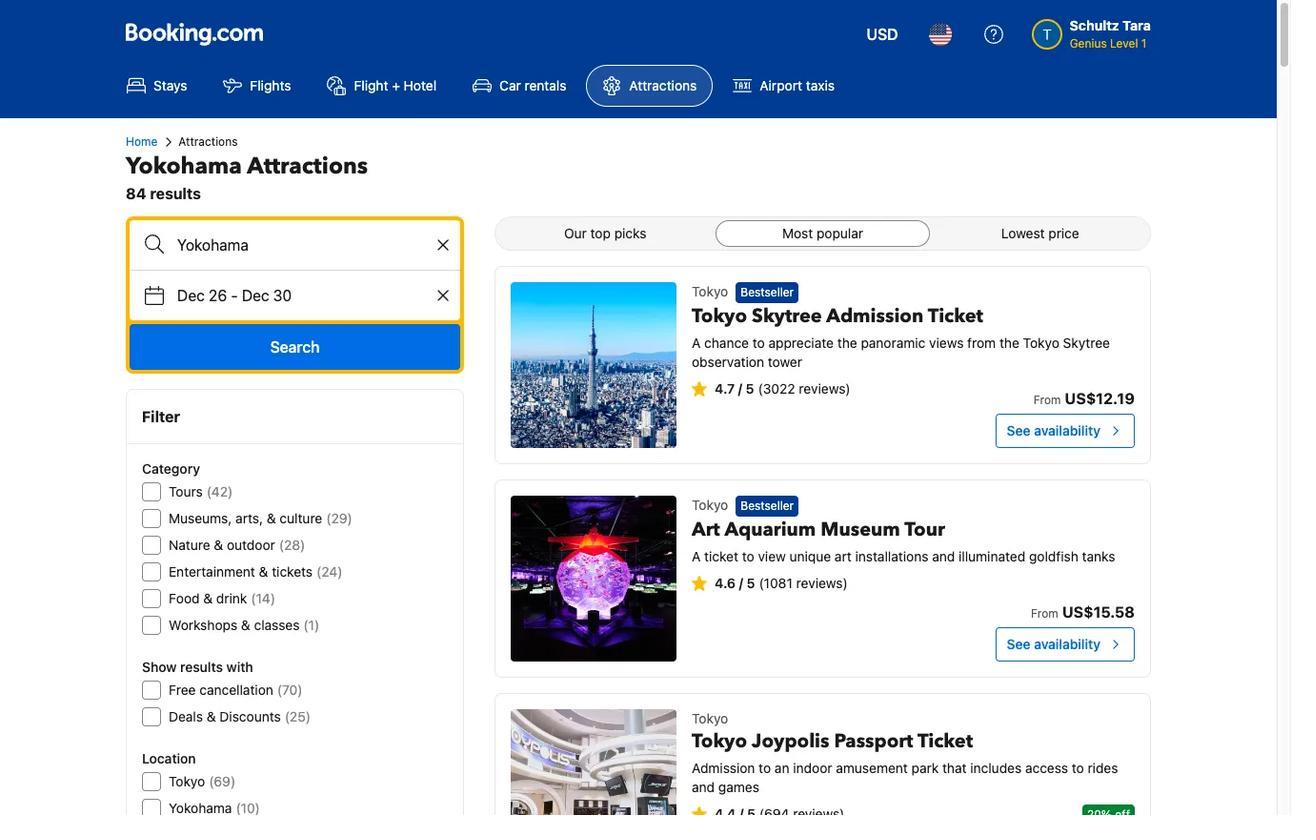 Task type: describe. For each thing, give the bounding box(es) containing it.
& for food & drink
[[203, 590, 213, 606]]

entertainment
[[169, 563, 255, 580]]

see availability for tokyo skytree admission ticket
[[1007, 422, 1101, 439]]

search
[[270, 338, 320, 356]]

see availability for art aquarium museum tour
[[1007, 636, 1101, 652]]

rides
[[1088, 760, 1119, 776]]

our top picks
[[564, 225, 647, 241]]

our
[[564, 225, 587, 241]]

2 dec from the left
[[242, 287, 269, 304]]

free cancellation (70)
[[169, 682, 303, 698]]

nature
[[169, 537, 210, 553]]

-
[[231, 287, 238, 304]]

show
[[142, 659, 177, 675]]

tanks
[[1083, 549, 1116, 565]]

access
[[1026, 760, 1069, 776]]

panoramic
[[861, 335, 926, 351]]

attractions inside "link"
[[630, 77, 697, 93]]

30
[[273, 287, 292, 304]]

5 for aquarium
[[747, 575, 756, 591]]

art aquarium museum tour a ticket to view unique art installations and illuminated goldfish tanks
[[692, 517, 1116, 565]]

1 dec from the left
[[177, 287, 205, 304]]

joypolis
[[752, 728, 830, 754]]

park
[[912, 760, 939, 776]]

arts,
[[236, 510, 263, 526]]

4.7 / 5 (3022 reviews)
[[715, 381, 851, 397]]

booking.com image
[[126, 23, 263, 46]]

ticket
[[705, 549, 739, 565]]

(28)
[[279, 537, 305, 553]]

illuminated
[[959, 549, 1026, 565]]

1
[[1142, 36, 1147, 51]]

to left rides
[[1072, 760, 1085, 776]]

1 vertical spatial skytree
[[1064, 335, 1111, 351]]

lowest price
[[1002, 225, 1080, 241]]

4.7
[[715, 381, 735, 397]]

ticket inside tokyo tokyo joypolis passport ticket admission to an indoor amusement park that includes access to rides and games
[[918, 728, 974, 754]]

to for skytree
[[753, 335, 765, 351]]

museum
[[821, 517, 901, 543]]

art
[[692, 517, 721, 543]]

price
[[1049, 225, 1080, 241]]

bestseller for aquarium
[[741, 499, 794, 513]]

outdoor
[[227, 537, 275, 553]]

that
[[943, 760, 967, 776]]

tokyo tokyo joypolis passport ticket admission to an indoor amusement park that includes access to rides and games
[[692, 710, 1119, 795]]

see for tokyo skytree admission ticket
[[1007, 422, 1031, 439]]

aquarium
[[725, 517, 816, 543]]

installations
[[856, 549, 929, 565]]

taxis
[[806, 77, 835, 93]]

indoor
[[794, 760, 833, 776]]

reviews) for admission
[[799, 381, 851, 397]]

tours (42)
[[169, 483, 233, 500]]

includes
[[971, 760, 1022, 776]]

(25)
[[285, 708, 311, 725]]

to for tokyo
[[759, 760, 771, 776]]

84
[[126, 185, 146, 202]]

flight + hotel
[[354, 77, 437, 93]]

/ for skytree
[[739, 381, 743, 397]]

filter
[[142, 408, 180, 425]]

4.6 / 5 (1081 reviews)
[[715, 575, 848, 591]]

and inside tokyo tokyo joypolis passport ticket admission to an indoor amusement park that includes access to rides and games
[[692, 779, 715, 795]]

car rentals link
[[457, 65, 583, 107]]

to for aquarium
[[742, 549, 755, 565]]

flight + hotel link
[[311, 65, 453, 107]]

with
[[227, 659, 253, 675]]

home
[[126, 134, 158, 149]]

cancellation
[[200, 682, 274, 698]]

(14)
[[251, 590, 275, 606]]

drink
[[216, 590, 247, 606]]

see for art aquarium museum tour
[[1007, 636, 1031, 652]]

& for entertainment & tickets
[[259, 563, 268, 580]]

& for deals & discounts
[[207, 708, 216, 725]]

workshops
[[169, 617, 238, 633]]

Where are you going? search field
[[130, 220, 461, 270]]

a for tokyo
[[692, 335, 701, 351]]

availability for tokyo skytree admission ticket
[[1035, 422, 1101, 439]]

car rentals
[[500, 77, 567, 93]]

tickets
[[272, 563, 313, 580]]

/ for aquarium
[[739, 575, 744, 591]]

discounts
[[220, 708, 281, 725]]

5 for skytree
[[746, 381, 755, 397]]

most popular
[[783, 225, 864, 241]]

(42)
[[207, 483, 233, 500]]

search button
[[130, 324, 461, 370]]

admission inside tokyo tokyo joypolis passport ticket admission to an indoor amusement park that includes access to rides and games
[[692, 760, 755, 776]]

flights
[[250, 77, 291, 93]]

location
[[142, 750, 196, 767]]

schultz tara genius level 1
[[1070, 17, 1152, 51]]

tara
[[1123, 17, 1152, 33]]

a for art
[[692, 549, 701, 565]]

attractions inside yokohama attractions 84 results
[[247, 151, 368, 182]]

(70)
[[277, 682, 303, 698]]

level
[[1111, 36, 1139, 51]]

airport taxis
[[760, 77, 835, 93]]

from for tokyo skytree admission ticket
[[1034, 393, 1062, 407]]

workshops & classes (1)
[[169, 617, 320, 633]]

your account menu schultz tara genius level 1 element
[[1032, 9, 1159, 52]]

1 vertical spatial results
[[180, 659, 223, 675]]

dec 26 - dec 30
[[177, 287, 292, 304]]

4.6
[[715, 575, 736, 591]]

yokohama attractions 84 results
[[126, 151, 368, 202]]

genius
[[1070, 36, 1108, 51]]



Task type: locate. For each thing, give the bounding box(es) containing it.
5
[[746, 381, 755, 397], [747, 575, 756, 591]]

picks
[[615, 225, 647, 241]]

0 vertical spatial availability
[[1035, 422, 1101, 439]]

2 vertical spatial attractions
[[247, 151, 368, 182]]

0 horizontal spatial admission
[[692, 760, 755, 776]]

admission inside tokyo skytree admission ticket a chance to appreciate the panoramic views from the tokyo skytree observation tower
[[827, 303, 924, 329]]

skytree
[[752, 303, 823, 329], [1064, 335, 1111, 351]]

and inside art aquarium museum tour a ticket to view unique art installations and illuminated goldfish tanks
[[933, 549, 956, 565]]

lowest
[[1002, 225, 1045, 241]]

ticket up views
[[928, 303, 984, 329]]

the left the panoramic
[[838, 335, 858, 351]]

museums, arts, & culture (29)
[[169, 510, 353, 526]]

/ right 4.6
[[739, 575, 744, 591]]

and left games
[[692, 779, 715, 795]]

& left drink
[[203, 590, 213, 606]]

chance
[[705, 335, 749, 351]]

0 vertical spatial 5
[[746, 381, 755, 397]]

art
[[835, 549, 852, 565]]

the
[[838, 335, 858, 351], [1000, 335, 1020, 351]]

(1)
[[304, 617, 320, 633]]

bestseller for skytree
[[741, 285, 794, 300]]

attractions link
[[587, 65, 713, 107]]

tours
[[169, 483, 203, 500]]

1 the from the left
[[838, 335, 858, 351]]

5 left (1081 at right
[[747, 575, 756, 591]]

0 vertical spatial reviews)
[[799, 381, 851, 397]]

to inside art aquarium museum tour a ticket to view unique art installations and illuminated goldfish tanks
[[742, 549, 755, 565]]

free
[[169, 682, 196, 698]]

rentals
[[525, 77, 567, 93]]

a left chance at top
[[692, 335, 701, 351]]

+
[[392, 77, 400, 93]]

ticket
[[928, 303, 984, 329], [918, 728, 974, 754]]

home link
[[126, 133, 158, 151]]

admission up games
[[692, 760, 755, 776]]

show results with
[[142, 659, 253, 675]]

(29)
[[326, 510, 353, 526]]

a inside art aquarium museum tour a ticket to view unique art installations and illuminated goldfish tanks
[[692, 549, 701, 565]]

bestseller up "aquarium"
[[741, 499, 794, 513]]

1 vertical spatial ticket
[[918, 728, 974, 754]]

see
[[1007, 422, 1031, 439], [1007, 636, 1031, 652]]

& for workshops & classes
[[241, 617, 251, 633]]

1 horizontal spatial and
[[933, 549, 956, 565]]

1 horizontal spatial admission
[[827, 303, 924, 329]]

1 vertical spatial admission
[[692, 760, 755, 776]]

view
[[758, 549, 786, 565]]

museums,
[[169, 510, 232, 526]]

/ right 4.7
[[739, 381, 743, 397]]

(69)
[[209, 773, 236, 789]]

0 vertical spatial /
[[739, 381, 743, 397]]

admission up the panoramic
[[827, 303, 924, 329]]

art aquarium museum tour image
[[511, 496, 677, 662]]

0 horizontal spatial skytree
[[752, 303, 823, 329]]

from for art aquarium museum tour
[[1032, 606, 1059, 621]]

2 bestseller from the top
[[741, 499, 794, 513]]

0 vertical spatial and
[[933, 549, 956, 565]]

admission
[[827, 303, 924, 329], [692, 760, 755, 776]]

a
[[692, 335, 701, 351], [692, 549, 701, 565]]

1 horizontal spatial skytree
[[1064, 335, 1111, 351]]

an
[[775, 760, 790, 776]]

schultz
[[1070, 17, 1120, 33]]

1 vertical spatial and
[[692, 779, 715, 795]]

2 availability from the top
[[1035, 636, 1101, 652]]

tokyo skytree admission ticket image
[[511, 282, 677, 448]]

& up (14)
[[259, 563, 268, 580]]

0 vertical spatial skytree
[[752, 303, 823, 329]]

1 vertical spatial 5
[[747, 575, 756, 591]]

stays
[[153, 77, 187, 93]]

2 a from the top
[[692, 549, 701, 565]]

26
[[209, 287, 227, 304]]

0 vertical spatial ticket
[[928, 303, 984, 329]]

2 horizontal spatial attractions
[[630, 77, 697, 93]]

classes
[[254, 617, 300, 633]]

1 bestseller from the top
[[741, 285, 794, 300]]

1 vertical spatial see availability
[[1007, 636, 1101, 652]]

from inside from us$12.19
[[1034, 393, 1062, 407]]

from left us$15.58
[[1032, 606, 1059, 621]]

(3022
[[758, 381, 796, 397]]

&
[[267, 510, 276, 526], [214, 537, 223, 553], [259, 563, 268, 580], [203, 590, 213, 606], [241, 617, 251, 633], [207, 708, 216, 725]]

from left the us$12.19
[[1034, 393, 1062, 407]]

0 horizontal spatial attractions
[[179, 134, 238, 149]]

0 vertical spatial results
[[150, 185, 201, 202]]

0 horizontal spatial the
[[838, 335, 858, 351]]

reviews) for museum
[[797, 575, 848, 591]]

a inside tokyo skytree admission ticket a chance to appreciate the panoramic views from the tokyo skytree observation tower
[[692, 335, 701, 351]]

& up entertainment
[[214, 537, 223, 553]]

1 vertical spatial see
[[1007, 636, 1031, 652]]

reviews) down tower
[[799, 381, 851, 397]]

results up free
[[180, 659, 223, 675]]

1 horizontal spatial the
[[1000, 335, 1020, 351]]

to left an
[[759, 760, 771, 776]]

from
[[1034, 393, 1062, 407], [1032, 606, 1059, 621]]

top
[[591, 225, 611, 241]]

hotel
[[404, 77, 437, 93]]

stays link
[[111, 65, 203, 107]]

to inside tokyo skytree admission ticket a chance to appreciate the panoramic views from the tokyo skytree observation tower
[[753, 335, 765, 351]]

airport
[[760, 77, 803, 93]]

1 see availability from the top
[[1007, 422, 1101, 439]]

to left view at the right bottom of the page
[[742, 549, 755, 565]]

1 horizontal spatial dec
[[242, 287, 269, 304]]

availability down from us$15.58
[[1035, 636, 1101, 652]]

nature & outdoor (28)
[[169, 537, 305, 553]]

food
[[169, 590, 200, 606]]

ticket inside tokyo skytree admission ticket a chance to appreciate the panoramic views from the tokyo skytree observation tower
[[928, 303, 984, 329]]

0 vertical spatial attractions
[[630, 77, 697, 93]]

tour
[[905, 517, 946, 543]]

passport
[[835, 728, 914, 754]]

amusement
[[836, 760, 908, 776]]

see availability down from us$12.19
[[1007, 422, 1101, 439]]

deals
[[169, 708, 203, 725]]

1 vertical spatial attractions
[[179, 134, 238, 149]]

from us$15.58
[[1032, 604, 1135, 621]]

from inside from us$15.58
[[1032, 606, 1059, 621]]

skytree up appreciate
[[752, 303, 823, 329]]

views
[[930, 335, 964, 351]]

1 horizontal spatial attractions
[[247, 151, 368, 182]]

1 a from the top
[[692, 335, 701, 351]]

tower
[[768, 354, 803, 370]]

most
[[783, 225, 813, 241]]

reviews) down unique
[[797, 575, 848, 591]]

0 vertical spatial see availability
[[1007, 422, 1101, 439]]

(1081
[[759, 575, 793, 591]]

0 vertical spatial admission
[[827, 303, 924, 329]]

0 vertical spatial from
[[1034, 393, 1062, 407]]

2 see from the top
[[1007, 636, 1031, 652]]

games
[[719, 779, 760, 795]]

culture
[[280, 510, 323, 526]]

2 see availability from the top
[[1007, 636, 1101, 652]]

tokyo skytree admission ticket a chance to appreciate the panoramic views from the tokyo skytree observation tower
[[692, 303, 1111, 370]]

a left ticket
[[692, 549, 701, 565]]

entertainment & tickets (24)
[[169, 563, 343, 580]]

availability
[[1035, 422, 1101, 439], [1035, 636, 1101, 652]]

2 the from the left
[[1000, 335, 1020, 351]]

food & drink (14)
[[169, 590, 275, 606]]

skytree up from us$12.19
[[1064, 335, 1111, 351]]

& right the deals
[[207, 708, 216, 725]]

& down drink
[[241, 617, 251, 633]]

1 vertical spatial a
[[692, 549, 701, 565]]

dec left 26
[[177, 287, 205, 304]]

1 vertical spatial from
[[1032, 606, 1059, 621]]

reviews)
[[799, 381, 851, 397], [797, 575, 848, 591]]

to right chance at top
[[753, 335, 765, 351]]

results inside yokohama attractions 84 results
[[150, 185, 201, 202]]

tokyo (69)
[[169, 773, 236, 789]]

1 vertical spatial /
[[739, 575, 744, 591]]

tokyo joypolis passport ticket image
[[511, 709, 677, 815]]

usd button
[[856, 11, 910, 57]]

0 vertical spatial bestseller
[[741, 285, 794, 300]]

1 vertical spatial reviews)
[[797, 575, 848, 591]]

unique
[[790, 549, 832, 565]]

flight
[[354, 77, 388, 93]]

1 see from the top
[[1007, 422, 1031, 439]]

0 vertical spatial a
[[692, 335, 701, 351]]

& right arts,
[[267, 510, 276, 526]]

usd
[[867, 26, 899, 43]]

(24)
[[317, 563, 343, 580]]

and down tour
[[933, 549, 956, 565]]

/
[[739, 381, 743, 397], [739, 575, 744, 591]]

from us$12.19
[[1034, 390, 1135, 407]]

dec right -
[[242, 287, 269, 304]]

see availability down from us$15.58
[[1007, 636, 1101, 652]]

results down yokohama
[[150, 185, 201, 202]]

5 right 4.7
[[746, 381, 755, 397]]

1 vertical spatial availability
[[1035, 636, 1101, 652]]

yokohama
[[126, 151, 242, 182]]

airport taxis link
[[717, 65, 851, 107]]

1 availability from the top
[[1035, 422, 1101, 439]]

0 horizontal spatial dec
[[177, 287, 205, 304]]

0 vertical spatial see
[[1007, 422, 1031, 439]]

the right from
[[1000, 335, 1020, 351]]

ticket up that
[[918, 728, 974, 754]]

availability down from us$12.19
[[1035, 422, 1101, 439]]

bestseller up appreciate
[[741, 285, 794, 300]]

0 horizontal spatial and
[[692, 779, 715, 795]]

availability for art aquarium museum tour
[[1035, 636, 1101, 652]]

1 vertical spatial bestseller
[[741, 499, 794, 513]]

& for nature & outdoor
[[214, 537, 223, 553]]

attractions
[[630, 77, 697, 93], [179, 134, 238, 149], [247, 151, 368, 182]]



Task type: vqa. For each thing, say whether or not it's contained in the screenshot.


